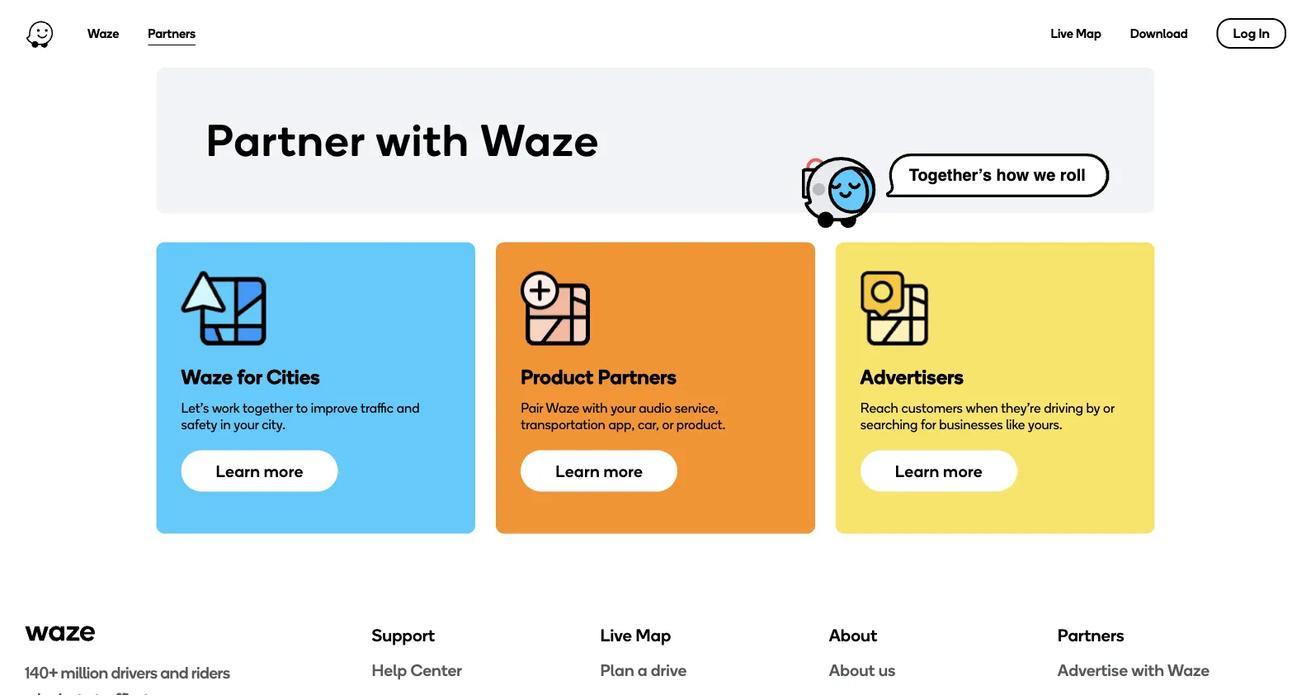 Task type: describe. For each thing, give the bounding box(es) containing it.
us
[[879, 660, 896, 680]]

advertise with waze
[[1058, 660, 1210, 680]]

3 more from the left
[[944, 461, 983, 481]]

learn more link for for
[[181, 450, 338, 492]]

waze inside pair waze with your audio service, transportation app, car, or product.
[[546, 400, 580, 415]]

with for advertise
[[1132, 660, 1165, 680]]

with inside pair waze with your audio service, transportation app, car, or product.
[[583, 400, 608, 415]]

2 vertical spatial partners
[[1058, 625, 1125, 646]]

let's work together to improve traffic and safety in your city.
[[181, 400, 420, 433]]

improve
[[311, 400, 358, 415]]

live map link
[[1051, 26, 1102, 41]]

0 vertical spatial partners
[[148, 26, 196, 41]]

service,
[[675, 400, 719, 415]]

yours.
[[1029, 417, 1063, 433]]

log
[[1234, 26, 1257, 41]]

more for partners
[[604, 461, 643, 481]]

searching
[[861, 417, 918, 433]]

learn more for partners
[[556, 461, 643, 481]]

3 learn more from the left
[[896, 461, 983, 481]]

drive
[[651, 660, 687, 680]]

by
[[1087, 400, 1101, 415]]

help center
[[372, 660, 462, 680]]

product
[[521, 364, 594, 388]]

businesses
[[940, 417, 1003, 433]]

more for for
[[264, 461, 303, 481]]

too
[[143, 689, 167, 695]]

customers
[[902, 400, 963, 415]]

partners link
[[148, 26, 196, 41]]

hate
[[58, 689, 91, 695]]

partner with waze
[[206, 114, 600, 167]]

product partners
[[521, 364, 677, 388]]

about for about
[[829, 625, 878, 646]]

safety
[[181, 417, 217, 433]]

your inside pair waze with your audio service, transportation app, car, or product.
[[611, 400, 636, 415]]

center
[[411, 660, 462, 680]]

0 vertical spatial for
[[237, 364, 262, 388]]

1 vertical spatial live map
[[601, 625, 671, 646]]

cities
[[267, 364, 320, 388]]

a
[[638, 660, 648, 680]]

0 vertical spatial live
[[1051, 26, 1074, 41]]

your inside "let's work together to improve traffic and safety in your city."
[[234, 417, 259, 433]]

log in
[[1234, 26, 1271, 41]]

advertise
[[1058, 660, 1129, 680]]

log in link
[[1217, 18, 1287, 49]]

plan
[[601, 660, 635, 680]]

city.
[[262, 417, 286, 433]]

1 horizontal spatial live map
[[1051, 26, 1102, 41]]

let's
[[181, 400, 209, 415]]

support
[[372, 625, 435, 646]]

plan a drive
[[601, 660, 687, 680]]

car,
[[638, 417, 660, 433]]

when
[[966, 400, 999, 415]]

like
[[1006, 417, 1026, 433]]

3 learn from the left
[[896, 461, 940, 481]]

about us link
[[829, 659, 1058, 681]]

transportation
[[521, 417, 606, 433]]

or inside pair waze with your audio service, transportation app, car, or product.
[[663, 417, 674, 433]]



Task type: vqa. For each thing, say whether or not it's contained in the screenshot.
left Learn
yes



Task type: locate. For each thing, give the bounding box(es) containing it.
driving
[[1044, 400, 1084, 415]]

1 learn more from the left
[[216, 461, 303, 481]]

with
[[376, 114, 470, 167], [583, 400, 608, 415], [1132, 660, 1165, 680]]

your up app,
[[611, 400, 636, 415]]

learn more down app,
[[556, 461, 643, 481]]

for up together
[[237, 364, 262, 388]]

1 horizontal spatial more
[[604, 461, 643, 481]]

1 horizontal spatial learn more link
[[521, 450, 678, 492]]

2 about from the top
[[829, 660, 876, 680]]

1 vertical spatial or
[[663, 417, 674, 433]]

0 horizontal spatial with
[[376, 114, 470, 167]]

0 horizontal spatial your
[[234, 417, 259, 433]]

1 vertical spatial live
[[601, 625, 632, 646]]

reach customers when they're driving by or searching for businesses like yours.
[[861, 400, 1115, 433]]

waze link
[[88, 26, 119, 41]]

1 vertical spatial with
[[583, 400, 608, 415]]

waze for cities
[[181, 364, 320, 388]]

pair
[[521, 400, 543, 415]]

2 horizontal spatial more
[[944, 461, 983, 481]]

1 learn more link from the left
[[181, 450, 338, 492]]

2 learn from the left
[[556, 461, 600, 481]]

traffic
[[361, 400, 394, 415]]

pair waze with your audio service, transportation app, car, or product.
[[521, 400, 726, 433]]

0 horizontal spatial learn
[[216, 461, 260, 481]]

learn down transportation
[[556, 461, 600, 481]]

2 learn more from the left
[[556, 461, 643, 481]]

help center link
[[372, 659, 601, 681]]

0 horizontal spatial learn more link
[[181, 450, 338, 492]]

map left download link
[[1076, 26, 1102, 41]]

to
[[296, 400, 308, 415]]

work
[[212, 400, 240, 415]]

0 horizontal spatial live
[[601, 625, 632, 646]]

1 learn from the left
[[216, 461, 260, 481]]

and up too
[[160, 662, 188, 682]]

plan a drive link
[[601, 659, 829, 681]]

learn more link for partners
[[521, 450, 678, 492]]

0 horizontal spatial learn more
[[216, 461, 303, 481]]

learn more link down businesses
[[861, 450, 1018, 492]]

1 horizontal spatial learn more
[[556, 461, 643, 481]]

download link
[[1131, 26, 1188, 41]]

map up plan a drive at the bottom of page
[[636, 625, 671, 646]]

1 horizontal spatial with
[[583, 400, 608, 415]]

1 horizontal spatial live
[[1051, 26, 1074, 41]]

in
[[1259, 26, 1271, 41]]

partner
[[206, 114, 365, 167]]

learn more for for
[[216, 461, 303, 481]]

learn more down businesses
[[896, 461, 983, 481]]

map
[[1076, 26, 1102, 41], [636, 625, 671, 646]]

1 more from the left
[[264, 461, 303, 481]]

reach
[[861, 400, 899, 415]]

home image
[[25, 21, 54, 48]]

2 more from the left
[[604, 461, 643, 481]]

1 vertical spatial for
[[921, 417, 937, 433]]

1 vertical spatial your
[[234, 417, 259, 433]]

1 horizontal spatial map
[[1076, 26, 1102, 41]]

1 horizontal spatial learn
[[556, 461, 600, 481]]

more down businesses
[[944, 461, 983, 481]]

or right car,
[[663, 417, 674, 433]]

for inside reach customers when they're driving by or searching for businesses like yours.
[[921, 417, 937, 433]]

about for about us
[[829, 660, 876, 680]]

140+ million drivers and riders who hate traffic, too
[[25, 662, 230, 695]]

2 learn more link from the left
[[521, 450, 678, 492]]

0 vertical spatial or
[[1104, 400, 1115, 415]]

more down app,
[[604, 461, 643, 481]]

1 about from the top
[[829, 625, 878, 646]]

riders
[[191, 662, 230, 682]]

0 horizontal spatial more
[[264, 461, 303, 481]]

or right 'by'
[[1104, 400, 1115, 415]]

2 horizontal spatial learn more
[[896, 461, 983, 481]]

live map
[[1051, 26, 1102, 41], [601, 625, 671, 646]]

1 horizontal spatial partners
[[598, 364, 677, 388]]

learn more down 'city.'
[[216, 461, 303, 481]]

0 vertical spatial your
[[611, 400, 636, 415]]

2 horizontal spatial learn
[[896, 461, 940, 481]]

they're
[[1001, 400, 1041, 415]]

for down customers
[[921, 417, 937, 433]]

0 vertical spatial with
[[376, 114, 470, 167]]

1 vertical spatial partners
[[598, 364, 677, 388]]

for
[[237, 364, 262, 388], [921, 417, 937, 433]]

about
[[829, 625, 878, 646], [829, 660, 876, 680]]

1 vertical spatial about
[[829, 660, 876, 680]]

0 vertical spatial map
[[1076, 26, 1102, 41]]

product.
[[677, 417, 726, 433]]

1 horizontal spatial for
[[921, 417, 937, 433]]

140+
[[25, 662, 58, 682]]

waze
[[88, 26, 119, 41], [481, 114, 600, 167], [181, 364, 233, 388], [546, 400, 580, 415], [1168, 660, 1210, 680]]

learn
[[216, 461, 260, 481], [556, 461, 600, 481], [896, 461, 940, 481]]

and inside 140+ million drivers and riders who hate traffic, too
[[160, 662, 188, 682]]

partners up advertise
[[1058, 625, 1125, 646]]

and inside "let's work together to improve traffic and safety in your city."
[[397, 400, 420, 415]]

0 horizontal spatial for
[[237, 364, 262, 388]]

2 horizontal spatial learn more link
[[861, 450, 1018, 492]]

together
[[243, 400, 293, 415]]

learn more link
[[181, 450, 338, 492], [521, 450, 678, 492], [861, 450, 1018, 492]]

drivers
[[111, 662, 157, 682]]

with for partner
[[376, 114, 470, 167]]

0 horizontal spatial live map
[[601, 625, 671, 646]]

partners
[[148, 26, 196, 41], [598, 364, 677, 388], [1058, 625, 1125, 646]]

help
[[372, 660, 407, 680]]

0 vertical spatial live map
[[1051, 26, 1102, 41]]

and
[[397, 400, 420, 415], [160, 662, 188, 682]]

0 vertical spatial about
[[829, 625, 878, 646]]

2 vertical spatial with
[[1132, 660, 1165, 680]]

partners up audio
[[598, 364, 677, 388]]

about inside 'link'
[[829, 660, 876, 680]]

learn for product
[[556, 461, 600, 481]]

about up about us
[[829, 625, 878, 646]]

advertisers
[[861, 364, 964, 388]]

3 learn more link from the left
[[861, 450, 1018, 492]]

1 vertical spatial map
[[636, 625, 671, 646]]

0 horizontal spatial or
[[663, 417, 674, 433]]

1 horizontal spatial and
[[397, 400, 420, 415]]

learn more link down 'city.'
[[181, 450, 338, 492]]

0 horizontal spatial partners
[[148, 26, 196, 41]]

your
[[611, 400, 636, 415], [234, 417, 259, 433]]

traffic,
[[94, 689, 141, 695]]

1 horizontal spatial or
[[1104, 400, 1115, 415]]

download
[[1131, 26, 1188, 41]]

learn for waze
[[216, 461, 260, 481]]

app,
[[609, 417, 635, 433]]

0 horizontal spatial and
[[160, 662, 188, 682]]

more
[[264, 461, 303, 481], [604, 461, 643, 481], [944, 461, 983, 481]]

or inside reach customers when they're driving by or searching for businesses like yours.
[[1104, 400, 1115, 415]]

about left us
[[829, 660, 876, 680]]

audio
[[639, 400, 672, 415]]

2 horizontal spatial partners
[[1058, 625, 1125, 646]]

partners right waze link
[[148, 26, 196, 41]]

1 horizontal spatial your
[[611, 400, 636, 415]]

and right traffic
[[397, 400, 420, 415]]

about us
[[829, 660, 896, 680]]

0 vertical spatial and
[[397, 400, 420, 415]]

2 horizontal spatial with
[[1132, 660, 1165, 680]]

learn more
[[216, 461, 303, 481], [556, 461, 643, 481], [896, 461, 983, 481]]

advertise with waze link
[[1058, 659, 1287, 681]]

million
[[61, 662, 108, 682]]

1 vertical spatial and
[[160, 662, 188, 682]]

or
[[1104, 400, 1115, 415], [663, 417, 674, 433]]

in
[[220, 417, 231, 433]]

learn down "searching"
[[896, 461, 940, 481]]

learn more link down app,
[[521, 450, 678, 492]]

live
[[1051, 26, 1074, 41], [601, 625, 632, 646]]

learn down in
[[216, 461, 260, 481]]

your right in
[[234, 417, 259, 433]]

more down 'city.'
[[264, 461, 303, 481]]

0 horizontal spatial map
[[636, 625, 671, 646]]

who
[[25, 689, 55, 695]]

{{ data.sidebar.logolink.text }} image
[[25, 624, 96, 643]]



